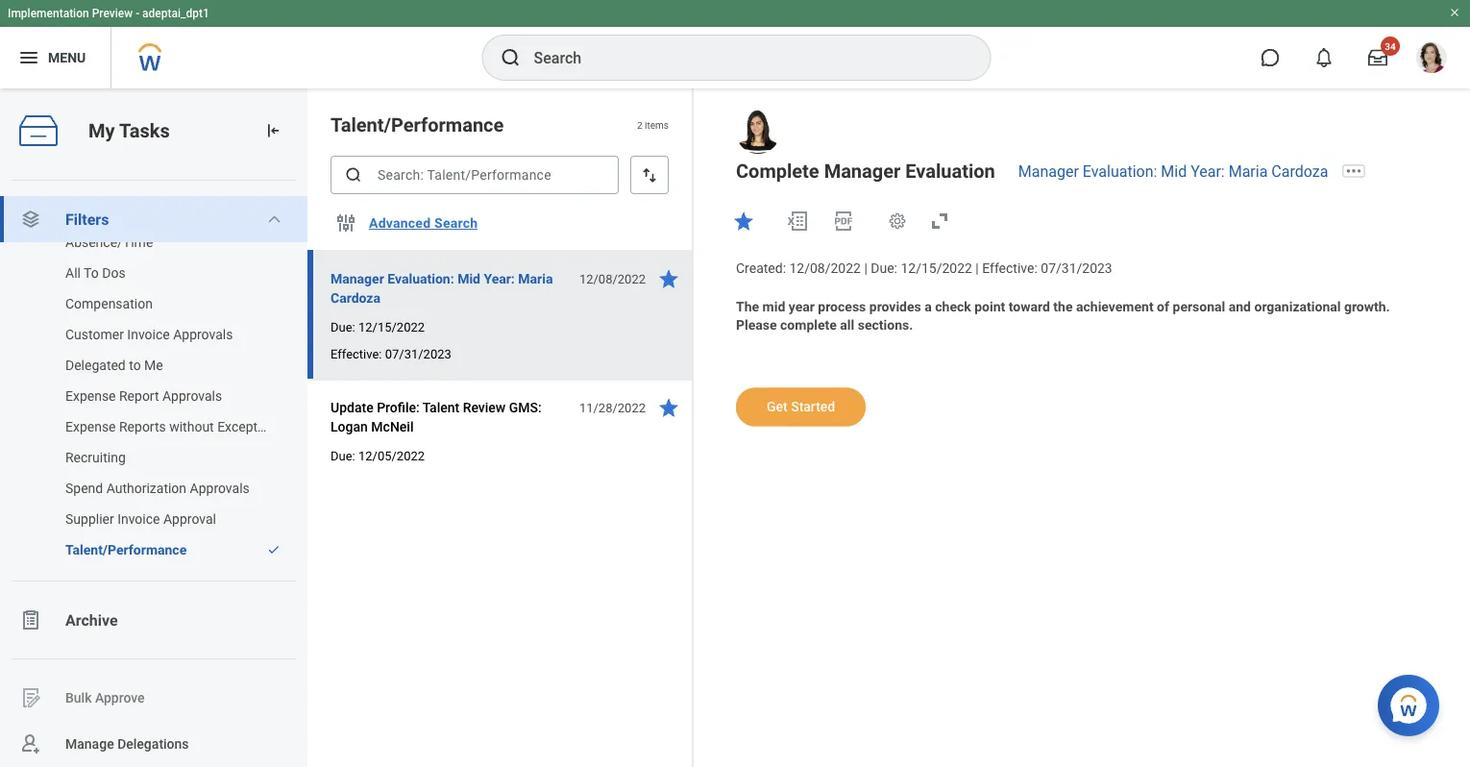 Task type: vqa. For each thing, say whether or not it's contained in the screenshot.
5 button
no



Task type: describe. For each thing, give the bounding box(es) containing it.
all to dos
[[65, 265, 126, 281]]

delegated to me
[[65, 357, 163, 373]]

items
[[645, 119, 669, 131]]

supplier invoice approval button
[[0, 504, 288, 534]]

menu
[[48, 50, 86, 65]]

logan
[[331, 419, 368, 434]]

reports
[[119, 419, 166, 434]]

started
[[791, 399, 835, 415]]

adeptai_dpt1
[[142, 7, 209, 20]]

process
[[818, 299, 866, 315]]

customer invoice approvals button
[[0, 319, 288, 350]]

star image inside item list element
[[657, 267, 681, 290]]

2 | from the left
[[976, 260, 979, 276]]

complete all
[[781, 317, 855, 333]]

expense reports without exceptions
[[65, 419, 283, 434]]

without
[[169, 419, 214, 434]]

talent
[[423, 399, 460, 415]]

talent/performance button
[[0, 534, 258, 565]]

approvals for spend authorization approvals
[[190, 480, 250, 496]]

expense reports without exceptions button
[[0, 411, 288, 442]]

advanced search
[[369, 215, 478, 231]]

manager evaluation: mid year: maria cardoza link
[[1019, 162, 1329, 180]]

star image
[[657, 396, 681, 419]]

recruiting
[[65, 449, 126, 465]]

approve
[[95, 690, 145, 706]]

supplier invoice approval
[[65, 511, 216, 527]]

approvals for expense report approvals
[[162, 388, 222, 404]]

manage delegations
[[65, 736, 189, 752]]

perspective image
[[19, 208, 42, 231]]

list containing absence/time
[[0, 227, 308, 565]]

update profile: talent review gms: logan mcneil button
[[331, 396, 569, 438]]

authorization
[[106, 480, 187, 496]]

approvals for customer invoice approvals
[[173, 326, 233, 342]]

chevron down image
[[267, 211, 282, 227]]

effective: inside item list element
[[331, 347, 382, 361]]

1 horizontal spatial star image
[[732, 210, 756, 233]]

customer
[[65, 326, 124, 342]]

expense for expense reports without exceptions
[[65, 419, 116, 434]]

manage delegations link
[[0, 721, 308, 767]]

organizational
[[1255, 299, 1341, 315]]

inbox large image
[[1369, 48, 1388, 67]]

bulk
[[65, 690, 92, 706]]

exceptions
[[217, 419, 283, 434]]

of
[[1157, 299, 1170, 315]]

0 vertical spatial due:
[[871, 260, 898, 276]]

filters
[[65, 210, 109, 228]]

0 vertical spatial year:
[[1191, 162, 1225, 180]]

search
[[434, 215, 478, 231]]

34 button
[[1357, 37, 1400, 79]]

delegations
[[117, 736, 189, 752]]

complete manager evaluation
[[736, 160, 996, 182]]

export to excel image
[[786, 210, 809, 233]]

due: for update profile: talent review gms: logan mcneil
[[331, 448, 355, 463]]

year
[[789, 299, 815, 315]]

1 horizontal spatial manager
[[824, 160, 901, 182]]

cardoza inside button
[[331, 290, 381, 306]]

check
[[935, 299, 972, 315]]

spend authorization approvals
[[65, 480, 250, 496]]

approval
[[163, 511, 216, 527]]

search image
[[344, 165, 363, 185]]

configure image
[[335, 211, 358, 235]]

menu banner
[[0, 0, 1471, 88]]

due: 12/05/2022
[[331, 448, 425, 463]]

12/05/2022
[[358, 448, 425, 463]]

1 horizontal spatial 07/31/2023
[[1041, 260, 1113, 276]]

get
[[767, 399, 788, 415]]

to
[[84, 265, 99, 281]]

manager evaluation: mid year: maria cardoza inside button
[[331, 271, 553, 306]]

invoice for customer
[[127, 326, 170, 342]]

archive button
[[0, 597, 308, 643]]

1 | from the left
[[864, 260, 868, 276]]

archive
[[65, 611, 118, 629]]

supplier
[[65, 511, 114, 527]]

get started
[[767, 399, 835, 415]]

profile:
[[377, 399, 420, 415]]

advanced
[[369, 215, 431, 231]]

justify image
[[17, 46, 40, 69]]

Search: Talent/Performance text field
[[331, 156, 619, 194]]

transformation import image
[[263, 121, 283, 140]]

employee's photo (maria cardoza) image
[[736, 110, 781, 154]]

34
[[1385, 40, 1396, 52]]

my tasks element
[[0, 87, 308, 767]]

maria inside manager evaluation: mid year: maria cardoza button
[[518, 271, 553, 286]]

delegated
[[65, 357, 126, 373]]

clipboard image
[[19, 608, 42, 632]]



Task type: locate. For each thing, give the bounding box(es) containing it.
approvals up approval at the left of page
[[190, 480, 250, 496]]

created: 12/08/2022 | due: 12/15/2022 | effective: 07/31/2023
[[736, 260, 1113, 276]]

spend authorization approvals button
[[0, 473, 288, 504]]

approvals up without
[[162, 388, 222, 404]]

invoice down spend authorization approvals button
[[117, 511, 160, 527]]

invoice for supplier
[[117, 511, 160, 527]]

0 horizontal spatial cardoza
[[331, 290, 381, 306]]

1 vertical spatial manager evaluation: mid year: maria cardoza
[[331, 271, 553, 306]]

the mid year process provides a check point toward the achievement of personal and organizational growth. please complete all sections.
[[736, 299, 1394, 333]]

report
[[119, 388, 159, 404]]

star image left created: in the right of the page
[[657, 267, 681, 290]]

provides
[[870, 299, 922, 315]]

me
[[144, 357, 163, 373]]

1 horizontal spatial evaluation:
[[1083, 162, 1158, 180]]

1 vertical spatial due:
[[331, 320, 355, 334]]

2 horizontal spatial manager
[[1019, 162, 1079, 180]]

12/15/2022 up a
[[901, 260, 973, 276]]

2 items
[[637, 119, 669, 131]]

12/15/2022
[[901, 260, 973, 276], [358, 320, 425, 334]]

1 horizontal spatial manager evaluation: mid year: maria cardoza
[[1019, 162, 1329, 180]]

| up point
[[976, 260, 979, 276]]

preview
[[92, 7, 133, 20]]

11/28/2022
[[579, 400, 646, 415]]

1 vertical spatial expense
[[65, 419, 116, 434]]

1 vertical spatial mid
[[458, 271, 481, 286]]

tasks
[[119, 119, 170, 142]]

implementation
[[8, 7, 89, 20]]

expense up recruiting at the left
[[65, 419, 116, 434]]

fullscreen image
[[929, 210, 952, 233]]

rename image
[[19, 686, 42, 709]]

due: up provides
[[871, 260, 898, 276]]

0 vertical spatial mid
[[1161, 162, 1187, 180]]

expense down delegated
[[65, 388, 116, 404]]

0 vertical spatial maria
[[1229, 162, 1268, 180]]

list containing filters
[[0, 87, 308, 767]]

due:
[[871, 260, 898, 276], [331, 320, 355, 334], [331, 448, 355, 463]]

0 vertical spatial 12/15/2022
[[901, 260, 973, 276]]

maria
[[1229, 162, 1268, 180], [518, 271, 553, 286]]

talent/performance inside item list element
[[331, 113, 504, 136]]

a
[[925, 299, 932, 315]]

evaluation
[[906, 160, 996, 182]]

invoice inside button
[[117, 511, 160, 527]]

mcneil
[[371, 419, 414, 434]]

due: up effective: 07/31/2023
[[331, 320, 355, 334]]

notifications large image
[[1315, 48, 1334, 67]]

-
[[136, 7, 139, 20]]

1 horizontal spatial 12/15/2022
[[901, 260, 973, 276]]

0 vertical spatial approvals
[[173, 326, 233, 342]]

sections.
[[858, 317, 913, 333]]

point
[[975, 299, 1006, 315]]

|
[[864, 260, 868, 276], [976, 260, 979, 276]]

complete
[[736, 160, 820, 182]]

toward
[[1009, 299, 1050, 315]]

0 vertical spatial manager evaluation: mid year: maria cardoza
[[1019, 162, 1329, 180]]

1 vertical spatial cardoza
[[331, 290, 381, 306]]

implementation preview -   adeptai_dpt1
[[8, 7, 209, 20]]

0 horizontal spatial maria
[[518, 271, 553, 286]]

recruiting button
[[0, 442, 288, 473]]

0 vertical spatial invoice
[[127, 326, 170, 342]]

all to dos button
[[0, 258, 288, 288]]

talent/performance inside "talent/performance" button
[[65, 542, 187, 558]]

my tasks
[[88, 119, 170, 142]]

0 vertical spatial evaluation:
[[1083, 162, 1158, 180]]

2 list from the top
[[0, 227, 308, 565]]

1 list from the top
[[0, 87, 308, 767]]

1 horizontal spatial 12/08/2022
[[790, 260, 861, 276]]

0 horizontal spatial 07/31/2023
[[385, 347, 452, 361]]

2
[[637, 119, 643, 131]]

0 horizontal spatial manager evaluation: mid year: maria cardoza
[[331, 271, 553, 306]]

all
[[65, 265, 81, 281]]

gear image
[[888, 211, 907, 231]]

expense for expense report approvals
[[65, 388, 116, 404]]

Search Workday  search field
[[534, 37, 951, 79]]

user plus image
[[19, 732, 42, 756]]

0 horizontal spatial year:
[[484, 271, 515, 286]]

dos
[[102, 265, 126, 281]]

approvals inside button
[[173, 326, 233, 342]]

effective: 07/31/2023
[[331, 347, 452, 361]]

expense report approvals
[[65, 388, 222, 404]]

compensation button
[[0, 288, 288, 319]]

get started button
[[736, 388, 866, 426]]

1 vertical spatial evaluation:
[[388, 271, 454, 286]]

invoice
[[127, 326, 170, 342], [117, 511, 160, 527]]

star image up created: in the right of the page
[[732, 210, 756, 233]]

1 vertical spatial maria
[[518, 271, 553, 286]]

0 vertical spatial cardoza
[[1272, 162, 1329, 180]]

2 vertical spatial approvals
[[190, 480, 250, 496]]

07/31/2023 inside item list element
[[385, 347, 452, 361]]

1 horizontal spatial talent/performance
[[331, 113, 504, 136]]

effective: up toward
[[983, 260, 1038, 276]]

12/08/2022
[[790, 260, 861, 276], [579, 272, 646, 286]]

effective: down due: 12/15/2022
[[331, 347, 382, 361]]

year: inside button
[[484, 271, 515, 286]]

spend
[[65, 480, 103, 496]]

| up process
[[864, 260, 868, 276]]

view printable version (pdf) image
[[832, 210, 855, 233]]

delegated to me button
[[0, 350, 288, 381]]

1 vertical spatial year:
[[484, 271, 515, 286]]

absence/time button
[[0, 227, 288, 258]]

talent/performance down the supplier invoice approval
[[65, 542, 187, 558]]

1 horizontal spatial effective:
[[983, 260, 1038, 276]]

talent/performance up search: talent/performance text box
[[331, 113, 504, 136]]

bulk approve
[[65, 690, 145, 706]]

1 vertical spatial invoice
[[117, 511, 160, 527]]

absence/time
[[65, 234, 153, 250]]

1 vertical spatial 12/15/2022
[[358, 320, 425, 334]]

update
[[331, 399, 374, 415]]

1 vertical spatial effective:
[[331, 347, 382, 361]]

filters button
[[0, 196, 308, 242]]

mid inside manager evaluation: mid year: maria cardoza button
[[458, 271, 481, 286]]

evaluation: inside manager evaluation: mid year: maria cardoza
[[388, 271, 454, 286]]

the
[[736, 299, 759, 315]]

the
[[1054, 299, 1073, 315]]

profile logan mcneil image
[[1417, 42, 1448, 77]]

manager inside button
[[331, 271, 384, 286]]

0 horizontal spatial mid
[[458, 271, 481, 286]]

1 vertical spatial star image
[[657, 267, 681, 290]]

customer invoice approvals
[[65, 326, 233, 342]]

personal
[[1173, 299, 1226, 315]]

manager evaluation: mid year: maria cardoza
[[1019, 162, 1329, 180], [331, 271, 553, 306]]

0 horizontal spatial star image
[[657, 267, 681, 290]]

invoice inside button
[[127, 326, 170, 342]]

search image
[[499, 46, 522, 69]]

0 horizontal spatial 12/08/2022
[[579, 272, 646, 286]]

1 vertical spatial approvals
[[162, 388, 222, 404]]

12/08/2022 inside item list element
[[579, 272, 646, 286]]

1 horizontal spatial maria
[[1229, 162, 1268, 180]]

1 horizontal spatial mid
[[1161, 162, 1187, 180]]

0 vertical spatial talent/performance
[[331, 113, 504, 136]]

to
[[129, 357, 141, 373]]

invoice down compensation button
[[127, 326, 170, 342]]

year:
[[1191, 162, 1225, 180], [484, 271, 515, 286]]

review
[[463, 399, 506, 415]]

0 horizontal spatial effective:
[[331, 347, 382, 361]]

due: 12/15/2022
[[331, 320, 425, 334]]

and
[[1229, 299, 1251, 315]]

evaluation:
[[1083, 162, 1158, 180], [388, 271, 454, 286]]

07/31/2023 up the on the right top of the page
[[1041, 260, 1113, 276]]

1 expense from the top
[[65, 388, 116, 404]]

12/15/2022 inside item list element
[[358, 320, 425, 334]]

0 horizontal spatial manager
[[331, 271, 384, 286]]

list
[[0, 87, 308, 767], [0, 227, 308, 565]]

manage
[[65, 736, 114, 752]]

menu button
[[0, 27, 111, 88]]

check image
[[267, 543, 281, 557]]

0 vertical spatial 07/31/2023
[[1041, 260, 1113, 276]]

talent/performance
[[331, 113, 504, 136], [65, 542, 187, 558]]

star image
[[732, 210, 756, 233], [657, 267, 681, 290]]

close environment banner image
[[1450, 7, 1461, 18]]

0 vertical spatial expense
[[65, 388, 116, 404]]

growth.
[[1345, 299, 1391, 315]]

0 horizontal spatial evaluation:
[[388, 271, 454, 286]]

0 horizontal spatial 12/15/2022
[[358, 320, 425, 334]]

bulk approve link
[[0, 675, 308, 721]]

approvals down compensation button
[[173, 326, 233, 342]]

2 vertical spatial due:
[[331, 448, 355, 463]]

07/31/2023
[[1041, 260, 1113, 276], [385, 347, 452, 361]]

advanced search button
[[361, 204, 486, 242]]

manager
[[824, 160, 901, 182], [1019, 162, 1079, 180], [331, 271, 384, 286]]

manager evaluation: mid year: maria cardoza button
[[331, 267, 569, 310]]

mid
[[763, 299, 786, 315]]

1 vertical spatial 07/31/2023
[[385, 347, 452, 361]]

0 horizontal spatial |
[[864, 260, 868, 276]]

mid
[[1161, 162, 1187, 180], [458, 271, 481, 286]]

expense
[[65, 388, 116, 404], [65, 419, 116, 434]]

1 vertical spatial talent/performance
[[65, 542, 187, 558]]

0 vertical spatial star image
[[732, 210, 756, 233]]

1 horizontal spatial cardoza
[[1272, 162, 1329, 180]]

expense report approvals button
[[0, 381, 288, 411]]

my
[[88, 119, 115, 142]]

1 horizontal spatial |
[[976, 260, 979, 276]]

0 vertical spatial effective:
[[983, 260, 1038, 276]]

07/31/2023 down due: 12/15/2022
[[385, 347, 452, 361]]

0 horizontal spatial talent/performance
[[65, 542, 187, 558]]

achievement
[[1077, 299, 1154, 315]]

created:
[[736, 260, 786, 276]]

2 expense from the top
[[65, 419, 116, 434]]

1 horizontal spatial year:
[[1191, 162, 1225, 180]]

12/15/2022 up effective: 07/31/2023
[[358, 320, 425, 334]]

compensation
[[65, 296, 153, 311]]

item list element
[[308, 88, 694, 767]]

sort image
[[640, 165, 659, 185]]

due: down logan
[[331, 448, 355, 463]]

due: for manager evaluation: mid year: maria cardoza
[[331, 320, 355, 334]]



